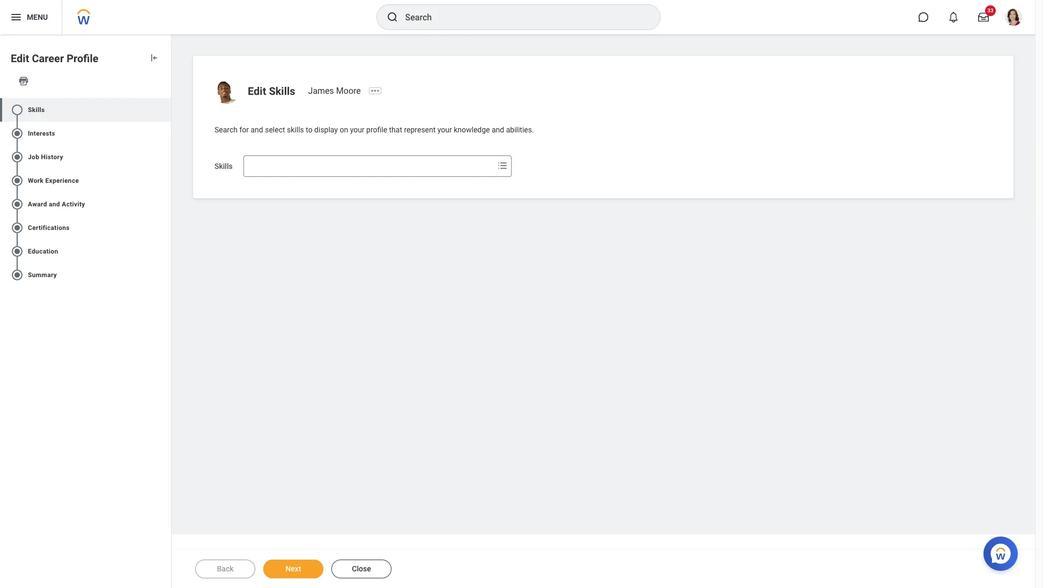 Task type: vqa. For each thing, say whether or not it's contained in the screenshot.
the - inside 1 - Unsatisfactory popup button
no



Task type: locate. For each thing, give the bounding box(es) containing it.
1 vertical spatial radio custom image
[[11, 127, 24, 140]]

2 radio custom image from the top
[[11, 174, 24, 187]]

0 vertical spatial radio custom image
[[11, 103, 24, 116]]

radio custom image inside award and activity link
[[11, 198, 24, 211]]

radio custom image left education
[[11, 245, 24, 258]]

award and activity link
[[0, 192, 171, 216]]

search
[[215, 125, 238, 134]]

award and activity
[[28, 200, 85, 208]]

skills down search on the left top of page
[[215, 162, 233, 170]]

edit career profile
[[11, 52, 98, 65]]

knowledge
[[454, 125, 490, 134]]

1 horizontal spatial edit
[[248, 85, 266, 98]]

radio custom image left the certifications
[[11, 221, 24, 234]]

activity
[[62, 200, 85, 208]]

3 radio custom image from the top
[[11, 221, 24, 234]]

select
[[265, 125, 285, 134]]

1 radio custom image from the top
[[11, 103, 24, 116]]

edit up the print image
[[11, 52, 29, 65]]

your
[[350, 125, 364, 134], [438, 125, 452, 134]]

prompts image
[[496, 159, 509, 172]]

radio custom image for skills
[[11, 103, 24, 116]]

radio custom image inside certifications link
[[11, 221, 24, 234]]

0 horizontal spatial edit
[[11, 52, 29, 65]]

notifications large image
[[948, 12, 959, 23]]

edit
[[11, 52, 29, 65], [248, 85, 266, 98]]

profile logan mcneil image
[[1005, 9, 1022, 28]]

summary link
[[0, 263, 171, 287]]

4 radio custom image from the top
[[11, 245, 24, 258]]

inbox large image
[[978, 12, 989, 23]]

for
[[239, 125, 249, 134]]

1 vertical spatial skills
[[28, 106, 45, 114]]

search image
[[386, 11, 399, 24]]

certifications link
[[0, 216, 171, 240]]

radio custom image for award
[[11, 198, 24, 211]]

1 horizontal spatial your
[[438, 125, 452, 134]]

print image
[[18, 76, 29, 86]]

0 vertical spatial skills
[[269, 85, 295, 98]]

work
[[28, 177, 44, 184]]

radio custom image
[[11, 151, 24, 163], [11, 174, 24, 187], [11, 198, 24, 211], [11, 245, 24, 258], [11, 269, 24, 281]]

skills left james
[[269, 85, 295, 98]]

radio custom image inside work experience link
[[11, 174, 24, 187]]

2 radio custom image from the top
[[11, 127, 24, 140]]

0 horizontal spatial your
[[350, 125, 364, 134]]

0 vertical spatial edit
[[11, 52, 29, 65]]

radio custom image inside education link
[[11, 245, 24, 258]]

work experience
[[28, 177, 79, 184]]

skills inside skills link
[[28, 106, 45, 114]]

radio custom image left award
[[11, 198, 24, 211]]

and right the for
[[251, 125, 263, 134]]

your right on
[[350, 125, 364, 134]]

and left "abilities."
[[492, 125, 504, 134]]

next button
[[263, 560, 323, 579]]

radio custom image left 'summary'
[[11, 269, 24, 281]]

workday assistant region
[[984, 533, 1022, 571]]

close
[[352, 565, 371, 573]]

1 vertical spatial edit
[[248, 85, 266, 98]]

2 horizontal spatial skills
[[269, 85, 295, 98]]

Search Workday  search field
[[405, 5, 638, 29]]

history
[[41, 153, 63, 161]]

1 radio custom image from the top
[[11, 151, 24, 163]]

2 your from the left
[[438, 125, 452, 134]]

search for and select skills to display on your profile that represent your knowledge and abilities.
[[215, 125, 534, 134]]

error image
[[160, 127, 171, 140]]

3 radio custom image from the top
[[11, 198, 24, 211]]

Skills field
[[244, 156, 494, 176]]

radio custom image left the job
[[11, 151, 24, 163]]

radio custom image inside skills link
[[11, 103, 24, 116]]

education
[[28, 248, 58, 255]]

work experience link
[[0, 169, 171, 192]]

menu button
[[0, 0, 62, 34]]

0 horizontal spatial skills
[[28, 106, 45, 114]]

1 horizontal spatial skills
[[215, 162, 233, 170]]

and
[[251, 125, 263, 134], [492, 125, 504, 134], [49, 200, 60, 208]]

skills
[[269, 85, 295, 98], [28, 106, 45, 114], [215, 162, 233, 170]]

radio custom image down the print image
[[11, 103, 24, 116]]

radio custom image inside "job history" link
[[11, 151, 24, 163]]

2 horizontal spatial and
[[492, 125, 504, 134]]

certifications
[[28, 224, 70, 232]]

radio custom image
[[11, 103, 24, 116], [11, 127, 24, 140], [11, 221, 24, 234]]

your right represent
[[438, 125, 452, 134]]

skills up interests
[[28, 106, 45, 114]]

experience
[[45, 177, 79, 184]]

profile
[[67, 52, 98, 65]]

edit right employee's photo (james moore)
[[248, 85, 266, 98]]

menu
[[27, 13, 48, 21]]

and right award
[[49, 200, 60, 208]]

profile
[[366, 125, 387, 134]]

list
[[0, 94, 171, 291]]

2 vertical spatial radio custom image
[[11, 221, 24, 234]]

education link
[[0, 240, 171, 263]]

1 horizontal spatial and
[[251, 125, 263, 134]]

summary
[[28, 271, 57, 279]]

employee's photo (james moore) image
[[215, 79, 239, 104]]

on
[[340, 125, 348, 134]]

radio custom image left work
[[11, 174, 24, 187]]

radio custom image left interests
[[11, 127, 24, 140]]

5 radio custom image from the top
[[11, 269, 24, 281]]



Task type: describe. For each thing, give the bounding box(es) containing it.
edit skills
[[248, 85, 295, 98]]

radio custom image for work
[[11, 174, 24, 187]]

33
[[988, 8, 994, 13]]

error image
[[160, 103, 171, 116]]

edit for edit career profile
[[11, 52, 29, 65]]

action bar region
[[176, 549, 1035, 588]]

33 button
[[972, 5, 996, 29]]

that
[[389, 125, 402, 134]]

radio custom image for job
[[11, 151, 24, 163]]

james
[[308, 86, 334, 96]]

career
[[32, 52, 64, 65]]

represent
[[404, 125, 436, 134]]

0 horizontal spatial and
[[49, 200, 60, 208]]

1 your from the left
[[350, 125, 364, 134]]

display
[[314, 125, 338, 134]]

james moore element
[[308, 86, 367, 96]]

to
[[306, 125, 312, 134]]

skills link
[[0, 98, 171, 122]]

award
[[28, 200, 47, 208]]

next
[[286, 565, 301, 573]]

radio custom image for certifications
[[11, 221, 24, 234]]

moore
[[336, 86, 361, 96]]

close button
[[331, 560, 392, 579]]

list containing skills
[[0, 94, 171, 291]]

job history
[[28, 153, 63, 161]]

edit for edit skills
[[248, 85, 266, 98]]

2 vertical spatial skills
[[215, 162, 233, 170]]

radio custom image inside the summary link
[[11, 269, 24, 281]]

job history link
[[0, 145, 171, 169]]

abilities.
[[506, 125, 534, 134]]

transformation import image
[[149, 53, 159, 63]]

skills
[[287, 125, 304, 134]]

interests link
[[0, 122, 171, 145]]

interests
[[28, 130, 55, 137]]

james moore
[[308, 86, 361, 96]]

job
[[28, 153, 39, 161]]

radio custom image for interests
[[11, 127, 24, 140]]

justify image
[[10, 11, 23, 24]]



